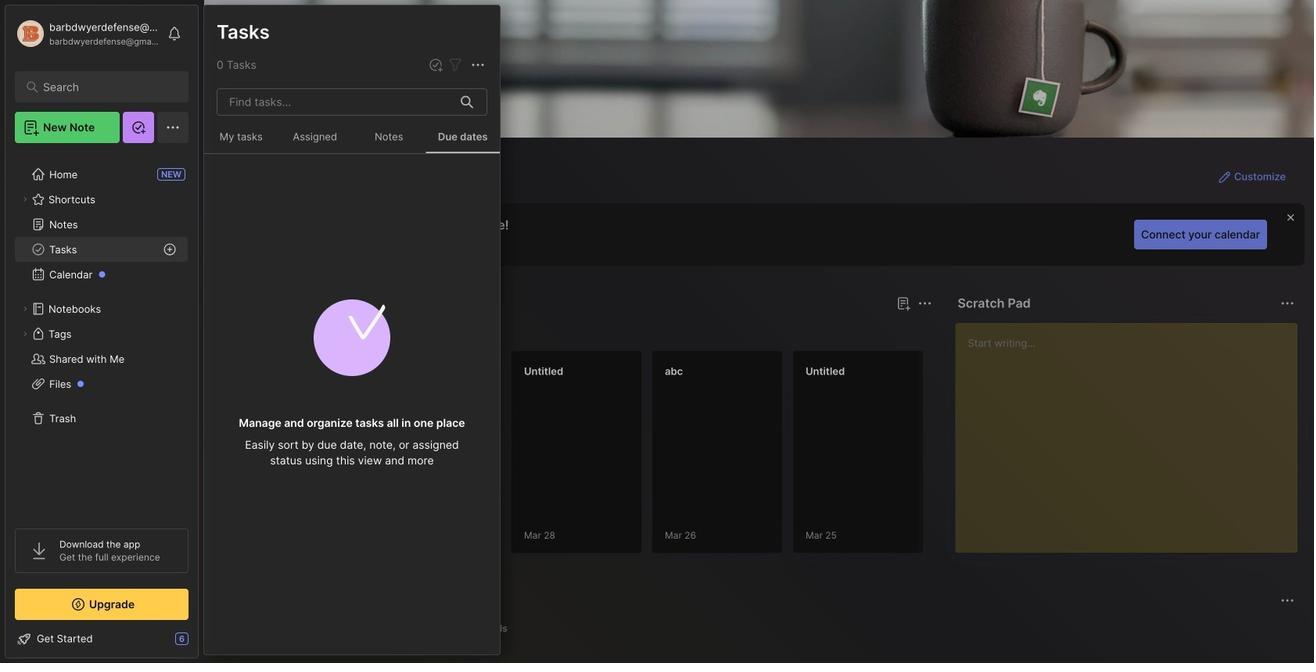 Task type: locate. For each thing, give the bounding box(es) containing it.
tree inside main element
[[5, 153, 198, 515]]

1 vertical spatial tab list
[[232, 620, 1293, 639]]

Find tasks… text field
[[220, 89, 452, 115]]

None search field
[[43, 77, 168, 96]]

tab list
[[232, 322, 930, 341], [232, 620, 1293, 639]]

expand tags image
[[20, 329, 30, 339]]

Filter tasks field
[[446, 55, 465, 75]]

Help and Learning task checklist field
[[5, 627, 198, 652]]

0 vertical spatial tab list
[[232, 322, 930, 341]]

new task image
[[428, 57, 444, 73]]

More actions and view options field
[[465, 55, 488, 75]]

filter tasks image
[[446, 56, 465, 75]]

row group
[[229, 351, 1215, 563]]

Account field
[[15, 18, 160, 49]]

click to collapse image
[[198, 635, 209, 653]]

main element
[[0, 0, 203, 664]]

Start writing… text field
[[968, 323, 1297, 541]]

more actions and view options image
[[469, 56, 488, 75]]

tree
[[5, 153, 198, 515]]

tab
[[232, 322, 278, 341], [285, 322, 348, 341], [232, 620, 292, 639], [471, 620, 515, 639]]



Task type: describe. For each thing, give the bounding box(es) containing it.
Search text field
[[43, 80, 168, 95]]

2 tab list from the top
[[232, 620, 1293, 639]]

none search field inside main element
[[43, 77, 168, 96]]

expand notebooks image
[[20, 304, 30, 314]]

1 tab list from the top
[[232, 322, 930, 341]]



Task type: vqa. For each thing, say whether or not it's contained in the screenshot.
ACCOUNT field
yes



